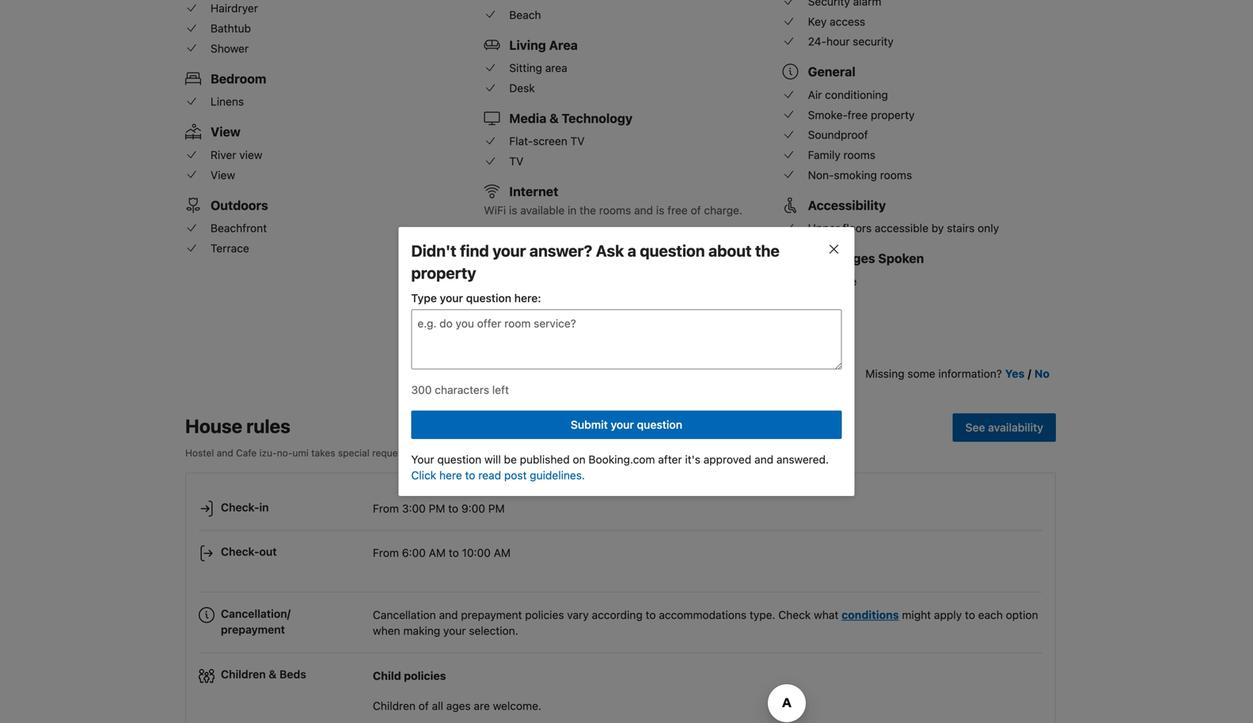 Task type: vqa. For each thing, say whether or not it's contained in the screenshot.
the right Toronto
no



Task type: describe. For each thing, give the bounding box(es) containing it.
see availability button
[[953, 414, 1056, 442]]

your inside didn't find your answer? ask a question about the property
[[493, 241, 526, 260]]

submit your question button
[[411, 411, 842, 439]]

house
[[185, 415, 242, 438]]

missing
[[866, 367, 905, 381]]

answer?
[[530, 241, 592, 260]]

each
[[978, 609, 1003, 622]]

–
[[414, 448, 419, 459]]

bedroom
[[211, 71, 266, 86]]

check-in
[[221, 501, 269, 514]]

children & beds
[[221, 668, 306, 681]]

check- for out
[[221, 546, 259, 559]]

takes
[[311, 448, 335, 459]]

japanese
[[808, 275, 857, 288]]

living area
[[509, 37, 578, 52]]

cancellation
[[373, 609, 436, 622]]

24-hour security
[[808, 35, 894, 48]]

information?
[[938, 367, 1002, 381]]

apply
[[934, 609, 962, 622]]

didn't find your answer? ask a question about the property dialog
[[380, 208, 874, 515]]

see availability
[[965, 421, 1043, 434]]

after
[[658, 453, 682, 466]]

services
[[509, 289, 562, 304]]

from 6:00 am to 10:00 am
[[373, 547, 511, 560]]

ages
[[446, 700, 471, 713]]

rules
[[246, 415, 290, 438]]

1 vertical spatial no
[[1035, 367, 1050, 381]]

1 view from the top
[[211, 124, 241, 139]]

and up making
[[439, 609, 458, 622]]

0 horizontal spatial rooms
[[599, 204, 631, 217]]

flat-screen tv
[[509, 135, 585, 148]]

spoken
[[878, 251, 924, 266]]

technology
[[562, 111, 633, 126]]

post
[[504, 469, 527, 482]]

Type your question here: text field
[[411, 310, 842, 370]]

hostel and cafe izu-no-umi takes special requests – add in the next step!
[[185, 448, 514, 459]]

no button
[[1035, 366, 1050, 382]]

might
[[902, 609, 931, 622]]

languages
[[808, 251, 875, 266]]

and up a
[[634, 204, 653, 217]]

internet
[[509, 184, 558, 199]]

availability
[[988, 421, 1043, 434]]

type your question here:
[[411, 292, 541, 305]]

the inside didn't find your answer? ask a question about the property
[[755, 241, 780, 260]]

parking
[[509, 236, 556, 251]]

no parking available.
[[484, 256, 590, 269]]

to for from 3:00 pm to 9:00 pm
[[448, 502, 458, 515]]

upper
[[808, 222, 840, 235]]

general
[[808, 64, 856, 79]]

9:00 pm
[[461, 502, 505, 515]]

might apply to each option when making your selection.
[[373, 609, 1038, 638]]

submit your question
[[571, 418, 682, 431]]

to inside your question will be published on booking.com after it's approved and answered. click here to read post guidelines.
[[465, 469, 475, 482]]

floors
[[843, 222, 872, 235]]

media
[[509, 111, 546, 126]]

6:00 am
[[402, 547, 446, 560]]

soundproof
[[808, 128, 868, 141]]

type.
[[750, 609, 775, 622]]

media & technology
[[509, 111, 633, 126]]

find
[[460, 241, 489, 260]]

submit
[[571, 418, 608, 431]]

family
[[808, 148, 841, 161]]

smoking
[[834, 168, 877, 182]]

beachfront
[[211, 222, 267, 235]]

didn't find your answer? ask a question about the property
[[411, 241, 780, 282]]

umi
[[292, 448, 309, 459]]

1 horizontal spatial property
[[871, 108, 915, 121]]

question inside didn't find your answer? ask a question about the property
[[640, 241, 705, 260]]

housekeeping
[[537, 313, 609, 326]]

cancellation/
[[221, 608, 291, 621]]

all
[[432, 700, 443, 713]]

sitting
[[509, 61, 542, 75]]

and left cafe
[[217, 448, 233, 459]]

booking.com
[[589, 453, 655, 466]]

0 horizontal spatial free
[[667, 204, 688, 217]]

question inside button
[[637, 418, 682, 431]]

daily housekeeping
[[509, 313, 609, 326]]

children of all ages are welcome.
[[373, 700, 541, 713]]

0 horizontal spatial policies
[[404, 670, 446, 683]]

1 horizontal spatial tv
[[570, 135, 585, 148]]

here
[[439, 469, 462, 482]]

wifi is available in the rooms and is free of charge.
[[484, 204, 742, 217]]

yes
[[1005, 367, 1025, 381]]

conditioning
[[825, 88, 888, 101]]

question inside your question will be published on booking.com after it's approved and answered. click here to read post guidelines.
[[437, 453, 481, 466]]

what
[[814, 609, 839, 622]]

from for from 6:00 am to 10:00 am
[[373, 547, 399, 560]]

terrace
[[211, 242, 249, 255]]

children for children & beds
[[221, 668, 266, 681]]

question left here:
[[466, 292, 511, 305]]

river view
[[211, 148, 262, 161]]

sitting area
[[509, 61, 567, 75]]

0 horizontal spatial of
[[419, 700, 429, 713]]

accessibility
[[808, 198, 886, 213]]

1 vertical spatial tv
[[509, 155, 524, 168]]

/
[[1028, 367, 1031, 381]]

to for might apply to each option when making your selection.
[[965, 609, 975, 622]]

left
[[492, 384, 509, 397]]

1 vertical spatial in
[[442, 448, 449, 459]]

river
[[211, 148, 236, 161]]

view
[[239, 148, 262, 161]]

cancellation/ prepayment
[[221, 608, 291, 636]]

cancellation and prepayment policies vary according to accommodations type. check what conditions
[[373, 609, 899, 622]]

to for from 6:00 am to 10:00 am
[[449, 547, 459, 560]]

shower
[[211, 42, 249, 55]]



Task type: locate. For each thing, give the bounding box(es) containing it.
click here to read post guidelines. button
[[411, 468, 585, 484]]

1 vertical spatial from
[[373, 547, 399, 560]]

2 view from the top
[[211, 168, 235, 182]]

type
[[411, 292, 437, 305]]

300 characters left
[[411, 384, 509, 397]]

property down didn't
[[411, 264, 476, 282]]

to right here
[[465, 469, 475, 482]]

free left charge.
[[667, 204, 688, 217]]

your
[[493, 241, 526, 260], [440, 292, 463, 305], [611, 418, 634, 431], [443, 625, 466, 638]]

area
[[549, 37, 578, 52]]

0 vertical spatial check-
[[221, 501, 259, 514]]

izu-
[[259, 448, 277, 459]]

0 vertical spatial tv
[[570, 135, 585, 148]]

option
[[1006, 609, 1038, 622]]

when
[[373, 625, 400, 638]]

question up here
[[437, 453, 481, 466]]

rooms up ask
[[599, 204, 631, 217]]

add
[[422, 448, 439, 459]]

prepayment inside cancellation/ prepayment
[[221, 623, 285, 636]]

question
[[640, 241, 705, 260], [466, 292, 511, 305], [637, 418, 682, 431], [437, 453, 481, 466]]

non-
[[808, 168, 834, 182]]

rooms
[[844, 148, 876, 161], [880, 168, 912, 182], [599, 204, 631, 217]]

rooms up the non-smoking rooms
[[844, 148, 876, 161]]

from for from 3:00 pm to 9:00 pm
[[373, 502, 399, 515]]

1 vertical spatial the
[[755, 241, 780, 260]]

2 horizontal spatial in
[[568, 204, 577, 217]]

1 vertical spatial view
[[211, 168, 235, 182]]

2 vertical spatial the
[[452, 448, 467, 459]]

1 horizontal spatial policies
[[525, 609, 564, 622]]

no-
[[277, 448, 292, 459]]

family rooms
[[808, 148, 876, 161]]

linens
[[211, 95, 244, 108]]

1 vertical spatial policies
[[404, 670, 446, 683]]

check- up check-out
[[221, 501, 259, 514]]

and inside your question will be published on booking.com after it's approved and answered. click here to read post guidelines.
[[754, 453, 774, 466]]

didn't
[[411, 241, 456, 260]]

prepayment down cancellation/ on the left of page
[[221, 623, 285, 636]]

0 horizontal spatial the
[[452, 448, 467, 459]]

your right type
[[440, 292, 463, 305]]

will
[[484, 453, 501, 466]]

2 is from the left
[[656, 204, 664, 217]]

published
[[520, 453, 570, 466]]

2 vertical spatial in
[[259, 501, 269, 514]]

1 vertical spatial of
[[419, 700, 429, 713]]

1 vertical spatial property
[[411, 264, 476, 282]]

0 horizontal spatial prepayment
[[221, 623, 285, 636]]

0 vertical spatial prepayment
[[461, 609, 522, 622]]

yes button
[[1005, 366, 1025, 382]]

0 horizontal spatial children
[[221, 668, 266, 681]]

of left all
[[419, 700, 429, 713]]

no left the parking
[[484, 256, 498, 269]]

charge.
[[704, 204, 742, 217]]

your right submit
[[611, 418, 634, 431]]

0 horizontal spatial property
[[411, 264, 476, 282]]

1 check- from the top
[[221, 501, 259, 514]]

1 horizontal spatial &
[[550, 111, 559, 126]]

step!
[[491, 448, 514, 459]]

access
[[830, 15, 865, 28]]

0 horizontal spatial is
[[509, 204, 517, 217]]

0 vertical spatial &
[[550, 111, 559, 126]]

here:
[[514, 292, 541, 305]]

vary
[[567, 609, 589, 622]]

question right a
[[640, 241, 705, 260]]

to right according
[[646, 609, 656, 622]]

0 vertical spatial view
[[211, 124, 241, 139]]

1 vertical spatial check-
[[221, 546, 259, 559]]

guidelines.
[[530, 469, 585, 482]]

1 horizontal spatial of
[[691, 204, 701, 217]]

0 horizontal spatial no
[[484, 256, 498, 269]]

to right 3:00 pm
[[448, 502, 458, 515]]

view down river at the left of page
[[211, 168, 235, 182]]

bathtub
[[211, 22, 251, 35]]

flat-
[[509, 135, 533, 148]]

the
[[580, 204, 596, 217], [755, 241, 780, 260], [452, 448, 467, 459]]

to right 6:00 am
[[449, 547, 459, 560]]

languages spoken
[[808, 251, 924, 266]]

property inside didn't find your answer? ask a question about the property
[[411, 264, 476, 282]]

1 horizontal spatial the
[[580, 204, 596, 217]]

0 vertical spatial the
[[580, 204, 596, 217]]

is left charge.
[[656, 204, 664, 217]]

0 vertical spatial of
[[691, 204, 701, 217]]

3:00 pm
[[402, 502, 445, 515]]

check-out
[[221, 546, 277, 559]]

& for children
[[269, 668, 277, 681]]

the left next
[[452, 448, 467, 459]]

2 horizontal spatial rooms
[[880, 168, 912, 182]]

policies left vary
[[525, 609, 564, 622]]

2 check- from the top
[[221, 546, 259, 559]]

1 horizontal spatial children
[[373, 700, 416, 713]]

tv down flat-
[[509, 155, 524, 168]]

prepayment up selection.
[[461, 609, 522, 622]]

your inside might apply to each option when making your selection.
[[443, 625, 466, 638]]

child
[[373, 670, 401, 683]]

tv
[[570, 135, 585, 148], [509, 155, 524, 168]]

air conditioning
[[808, 88, 888, 101]]

1 from from the top
[[373, 502, 399, 515]]

1 horizontal spatial is
[[656, 204, 664, 217]]

1 horizontal spatial free
[[848, 108, 868, 121]]

child policies
[[373, 670, 446, 683]]

no right /
[[1035, 367, 1050, 381]]

0 vertical spatial children
[[221, 668, 266, 681]]

the right about
[[755, 241, 780, 260]]

rooms right "smoking"
[[880, 168, 912, 182]]

in
[[568, 204, 577, 217], [442, 448, 449, 459], [259, 501, 269, 514]]

children down child
[[373, 700, 416, 713]]

property
[[871, 108, 915, 121], [411, 264, 476, 282]]

10:00 am
[[462, 547, 511, 560]]

click
[[411, 469, 436, 482]]

question up after
[[637, 418, 682, 431]]

free down conditioning
[[848, 108, 868, 121]]

smoke-
[[808, 108, 848, 121]]

on
[[573, 453, 586, 466]]

free
[[848, 108, 868, 121], [667, 204, 688, 217]]

check- down check-in
[[221, 546, 259, 559]]

ask
[[596, 241, 624, 260]]

from left 3:00 pm
[[373, 502, 399, 515]]

beds
[[279, 668, 306, 681]]

a
[[628, 241, 636, 260]]

of left charge.
[[691, 204, 701, 217]]

1 vertical spatial &
[[269, 668, 277, 681]]

your inside button
[[611, 418, 634, 431]]

from 3:00 pm to 9:00 pm
[[373, 502, 505, 515]]

tv down media & technology
[[570, 135, 585, 148]]

1 vertical spatial children
[[373, 700, 416, 713]]

are
[[474, 700, 490, 713]]

0 vertical spatial property
[[871, 108, 915, 121]]

your right making
[[443, 625, 466, 638]]

special
[[338, 448, 370, 459]]

only
[[978, 222, 999, 235]]

1 horizontal spatial rooms
[[844, 148, 876, 161]]

0 vertical spatial in
[[568, 204, 577, 217]]

& up screen
[[550, 111, 559, 126]]

1 vertical spatial free
[[667, 204, 688, 217]]

property down conditioning
[[871, 108, 915, 121]]

children left beds
[[221, 668, 266, 681]]

24-
[[808, 35, 826, 48]]

to inside might apply to each option when making your selection.
[[965, 609, 975, 622]]

1 horizontal spatial in
[[442, 448, 449, 459]]

daily
[[509, 313, 534, 326]]

view up river at the left of page
[[211, 124, 241, 139]]

screen
[[533, 135, 567, 148]]

in right add
[[442, 448, 449, 459]]

key
[[808, 15, 827, 28]]

2 from from the top
[[373, 547, 399, 560]]

0 vertical spatial free
[[848, 108, 868, 121]]

1 horizontal spatial prepayment
[[461, 609, 522, 622]]

1 vertical spatial rooms
[[880, 168, 912, 182]]

selection.
[[469, 625, 518, 638]]

0 vertical spatial rooms
[[844, 148, 876, 161]]

is right "wifi"
[[509, 204, 517, 217]]

1 horizontal spatial no
[[1035, 367, 1050, 381]]

2 vertical spatial rooms
[[599, 204, 631, 217]]

1 vertical spatial prepayment
[[221, 623, 285, 636]]

from left 6:00 am
[[373, 547, 399, 560]]

desk
[[509, 81, 535, 95]]

0 vertical spatial policies
[[525, 609, 564, 622]]

in right available
[[568, 204, 577, 217]]

policies up all
[[404, 670, 446, 683]]

0 horizontal spatial &
[[269, 668, 277, 681]]

stairs
[[947, 222, 975, 235]]

your right find
[[493, 241, 526, 260]]

the right available
[[580, 204, 596, 217]]

0 vertical spatial no
[[484, 256, 498, 269]]

0 horizontal spatial in
[[259, 501, 269, 514]]

0 horizontal spatial tv
[[509, 155, 524, 168]]

to left each
[[965, 609, 975, 622]]

2 horizontal spatial the
[[755, 241, 780, 260]]

in up out
[[259, 501, 269, 514]]

to
[[465, 469, 475, 482], [448, 502, 458, 515], [449, 547, 459, 560], [646, 609, 656, 622], [965, 609, 975, 622]]

and right approved
[[754, 453, 774, 466]]

upper floors accessible by stairs only
[[808, 222, 999, 235]]

children for children of all ages are welcome.
[[373, 700, 416, 713]]

hostel
[[185, 448, 214, 459]]

0 vertical spatial from
[[373, 502, 399, 515]]

& for media
[[550, 111, 559, 126]]

1 is from the left
[[509, 204, 517, 217]]

& left beds
[[269, 668, 277, 681]]

wifi
[[484, 204, 506, 217]]

check- for in
[[221, 501, 259, 514]]

it's
[[685, 453, 700, 466]]

accommodations
[[659, 609, 747, 622]]

conditions
[[842, 609, 899, 622]]



